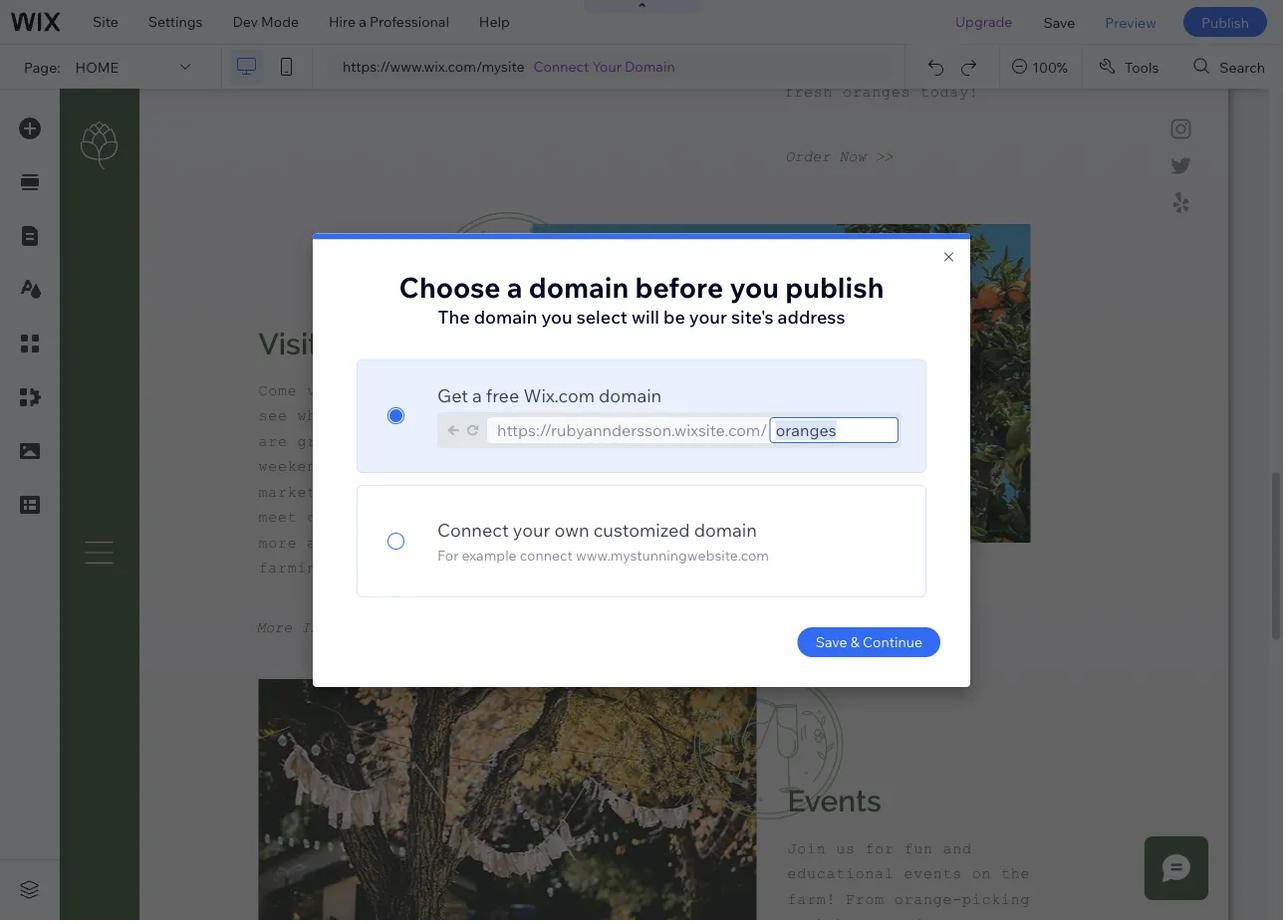 Task type: describe. For each thing, give the bounding box(es) containing it.
a for professional
[[359, 13, 367, 30]]

search
[[1220, 58, 1265, 75]]

hire a professional
[[329, 13, 449, 30]]

&
[[851, 633, 860, 651]]

preview button
[[1090, 0, 1172, 44]]

be
[[664, 306, 685, 328]]

dev mode
[[233, 13, 299, 30]]

1 horizontal spatial you
[[730, 270, 779, 305]]

save & continue
[[816, 633, 923, 651]]

professional
[[370, 13, 449, 30]]

https://www.wix.com/mysite
[[343, 58, 525, 75]]

domain up https://rubyanndersson.wixsite.com/
[[599, 384, 662, 406]]

https://www.wix.com/mysite connect your domain
[[343, 58, 675, 75]]

publish button
[[1184, 7, 1267, 37]]

https://rubyanndersson.wixsite.com/
[[497, 420, 768, 440]]

for
[[437, 547, 459, 564]]

choose a domain before you publish the domain you select will be your site's address
[[399, 270, 884, 328]]

address
[[778, 306, 845, 328]]

100% button
[[1001, 45, 1082, 89]]

mode
[[261, 13, 299, 30]]

will
[[632, 306, 660, 328]]

1 horizontal spatial connect
[[534, 58, 589, 75]]

your
[[592, 58, 622, 75]]

search button
[[1178, 45, 1283, 89]]

the
[[438, 306, 470, 328]]

save for save & continue
[[816, 633, 848, 651]]

connect
[[520, 547, 573, 564]]

www.mystunningwebsite.com
[[576, 547, 769, 564]]

connect inside connect your own customized domain for example connect www.mystunningwebsite.com
[[437, 518, 509, 541]]

tools button
[[1083, 45, 1177, 89]]

get a free wix.com domain
[[437, 384, 662, 406]]

tools
[[1125, 58, 1159, 75]]

save for save
[[1044, 13, 1075, 31]]



Task type: locate. For each thing, give the bounding box(es) containing it.
1 horizontal spatial save
[[1044, 13, 1075, 31]]

save & continue button
[[798, 627, 941, 657]]

domain
[[625, 58, 675, 75]]

get
[[437, 384, 468, 406]]

your inside connect your own customized domain for example connect www.mystunningwebsite.com
[[513, 518, 550, 541]]

0 horizontal spatial your
[[513, 518, 550, 541]]

customized
[[594, 518, 690, 541]]

home
[[75, 58, 118, 75]]

1 vertical spatial connect
[[437, 518, 509, 541]]

2 vertical spatial a
[[472, 384, 482, 406]]

a right choose
[[507, 270, 523, 305]]

save up 100%
[[1044, 13, 1075, 31]]

0 horizontal spatial a
[[359, 13, 367, 30]]

a
[[359, 13, 367, 30], [507, 270, 523, 305], [472, 384, 482, 406]]

a for free
[[472, 384, 482, 406]]

domain inside connect your own customized domain for example connect www.mystunningwebsite.com
[[694, 518, 757, 541]]

domain up select
[[529, 270, 629, 305]]

connect
[[534, 58, 589, 75], [437, 518, 509, 541]]

save
[[1044, 13, 1075, 31], [816, 633, 848, 651]]

your up "connect"
[[513, 518, 550, 541]]

1 vertical spatial save
[[816, 633, 848, 651]]

continue
[[863, 633, 923, 651]]

you
[[730, 270, 779, 305], [542, 306, 573, 328]]

1 horizontal spatial a
[[472, 384, 482, 406]]

a for domain
[[507, 270, 523, 305]]

before
[[635, 270, 724, 305]]

connect up example
[[437, 518, 509, 541]]

own
[[554, 518, 590, 541]]

hire
[[329, 13, 356, 30]]

choose
[[399, 270, 501, 305]]

2 horizontal spatial a
[[507, 270, 523, 305]]

wix.com
[[524, 384, 595, 406]]

site
[[93, 13, 118, 30]]

None text field
[[770, 417, 899, 443]]

0 vertical spatial a
[[359, 13, 367, 30]]

help
[[479, 13, 510, 30]]

a inside choose a domain before you publish the domain you select will be your site's address
[[507, 270, 523, 305]]

0 vertical spatial you
[[730, 270, 779, 305]]

free
[[486, 384, 519, 406]]

site's
[[731, 306, 774, 328]]

publish
[[785, 270, 884, 305]]

1 vertical spatial you
[[542, 306, 573, 328]]

dev
[[233, 13, 258, 30]]

publish
[[1202, 13, 1250, 31]]

0 vertical spatial connect
[[534, 58, 589, 75]]

you up site's
[[730, 270, 779, 305]]

domain right the the
[[474, 306, 538, 328]]

domain up www.mystunningwebsite.com
[[694, 518, 757, 541]]

1 horizontal spatial your
[[689, 306, 727, 328]]

select
[[577, 306, 628, 328]]

0 horizontal spatial you
[[542, 306, 573, 328]]

upgrade
[[956, 13, 1013, 30]]

your right be
[[689, 306, 727, 328]]

0 horizontal spatial save
[[816, 633, 848, 651]]

example
[[462, 547, 517, 564]]

save button
[[1029, 0, 1090, 44]]

settings
[[148, 13, 203, 30]]

save left &
[[816, 633, 848, 651]]

your
[[689, 306, 727, 328], [513, 518, 550, 541]]

1 vertical spatial your
[[513, 518, 550, 541]]

connect left your
[[534, 58, 589, 75]]

you left select
[[542, 306, 573, 328]]

connect your own customized domain for example connect www.mystunningwebsite.com
[[437, 518, 769, 564]]

1 vertical spatial a
[[507, 270, 523, 305]]

100%
[[1033, 58, 1068, 75]]

0 vertical spatial your
[[689, 306, 727, 328]]

a right get
[[472, 384, 482, 406]]

domain
[[529, 270, 629, 305], [474, 306, 538, 328], [599, 384, 662, 406], [694, 518, 757, 541]]

your inside choose a domain before you publish the domain you select will be your site's address
[[689, 306, 727, 328]]

0 horizontal spatial connect
[[437, 518, 509, 541]]

preview
[[1105, 13, 1157, 31]]

0 vertical spatial save
[[1044, 13, 1075, 31]]

a right hire
[[359, 13, 367, 30]]



Task type: vqa. For each thing, say whether or not it's contained in the screenshot.
"Dev Mode"
yes



